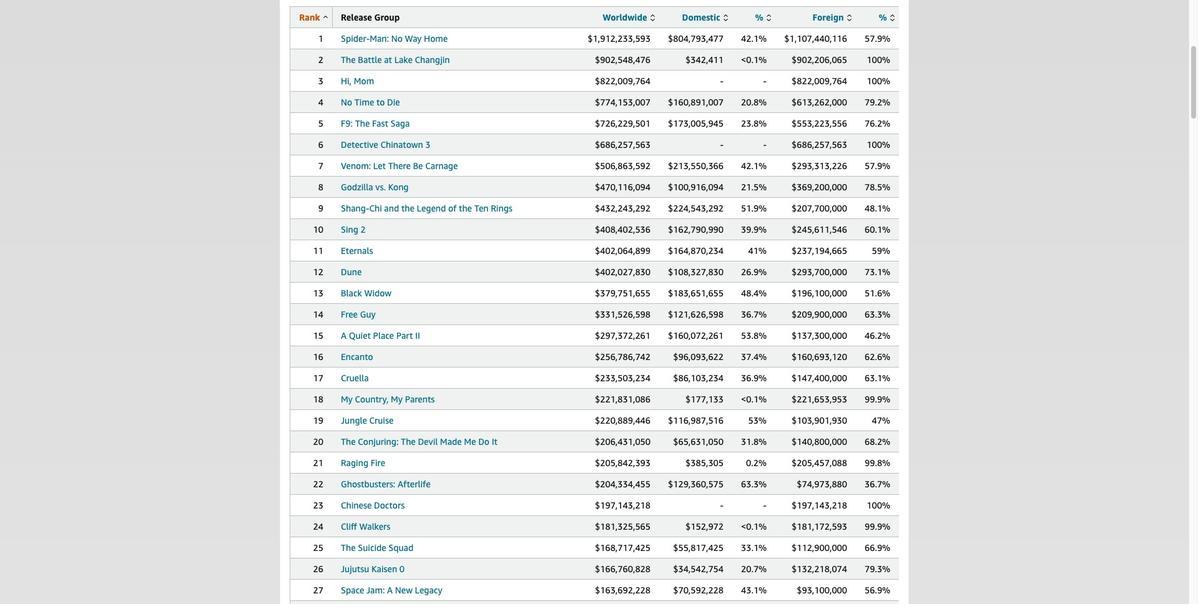 Task type: vqa. For each thing, say whether or not it's contained in the screenshot.
THE 48.4%
yes



Task type: describe. For each thing, give the bounding box(es) containing it.
raging
[[341, 458, 369, 469]]

new
[[395, 585, 413, 596]]

a quiet place part ii link
[[341, 331, 420, 341]]

100% for $686,257,563
[[867, 139, 891, 150]]

- up $152,972
[[721, 500, 724, 511]]

godzilla vs. kong link
[[341, 182, 409, 192]]

41%
[[749, 246, 767, 256]]

26.9%
[[742, 267, 767, 277]]

23.8%
[[742, 118, 767, 129]]

% for first % link from left
[[756, 12, 764, 22]]

encanto
[[341, 352, 373, 362]]

$181,172,593
[[792, 522, 848, 532]]

cruella link
[[341, 373, 369, 384]]

shang-
[[341, 203, 370, 214]]

$160,072,261
[[669, 331, 724, 341]]

chinese doctors link
[[341, 500, 405, 511]]

foreign link
[[813, 12, 852, 22]]

f9:
[[341, 118, 353, 129]]

76.2%
[[865, 118, 891, 129]]

21
[[313, 458, 324, 469]]

$220,889,446
[[595, 415, 651, 426]]

$470,116,094
[[595, 182, 651, 192]]

43.1%
[[742, 585, 767, 596]]

0
[[400, 564, 405, 575]]

$181,325,565
[[595, 522, 651, 532]]

ten
[[475, 203, 489, 214]]

0 vertical spatial 36.7%
[[742, 309, 767, 320]]

eternals link
[[341, 246, 373, 256]]

100% for $197,143,218
[[867, 500, 891, 511]]

1 vertical spatial no
[[341, 97, 352, 107]]

11
[[313, 246, 324, 256]]

100% for $822,009,764
[[867, 76, 891, 86]]

cliff walkers link
[[341, 522, 391, 532]]

$342,411
[[686, 54, 724, 65]]

2 $686,257,563 from the left
[[792, 139, 848, 150]]

$256,786,742
[[595, 352, 651, 362]]

suicide
[[358, 543, 387, 554]]

worldwide link
[[603, 12, 655, 22]]

1 % link from the left
[[756, 12, 772, 22]]

1 vertical spatial 36.7%
[[865, 479, 891, 490]]

$116,987,516
[[669, 415, 724, 426]]

the for conjuring:
[[341, 437, 356, 447]]

hi, mom
[[341, 76, 374, 86]]

20.8%
[[742, 97, 767, 107]]

% for first % link from right
[[879, 12, 888, 22]]

godzilla vs. kong
[[341, 182, 409, 192]]

1 vertical spatial 2
[[361, 224, 366, 235]]

dune link
[[341, 267, 362, 277]]

1 the from the left
[[402, 203, 415, 214]]

62.6%
[[865, 352, 891, 362]]

$100,916,094
[[669, 182, 724, 192]]

$93,100,000
[[797, 585, 848, 596]]

raging fire link
[[341, 458, 386, 469]]

$245,611,546
[[792, 224, 848, 235]]

1
[[319, 33, 324, 44]]

2 $197,143,218 from the left
[[792, 500, 848, 511]]

- down 23.8%
[[764, 139, 767, 150]]

carnage
[[426, 161, 458, 171]]

$65,631,050
[[674, 437, 724, 447]]

$402,064,899
[[595, 246, 651, 256]]

$34,542,754
[[674, 564, 724, 575]]

2 the from the left
[[459, 203, 472, 214]]

of
[[449, 203, 457, 214]]

- down 0.2%
[[764, 500, 767, 511]]

$331,526,598
[[595, 309, 651, 320]]

die
[[387, 97, 400, 107]]

the battle at lake changjin
[[341, 54, 450, 65]]

jujutsu kaisen 0 link
[[341, 564, 405, 575]]

48.1%
[[865, 203, 891, 214]]

sing 2
[[341, 224, 366, 235]]

fire
[[371, 458, 386, 469]]

part
[[397, 331, 413, 341]]

$369,200,000
[[792, 182, 848, 192]]

space jam: a new legacy link
[[341, 585, 443, 596]]

4
[[319, 97, 324, 107]]

the right f9:
[[355, 118, 370, 129]]

1 horizontal spatial 63.3%
[[865, 309, 891, 320]]

shang-chi and the legend of the ten rings
[[341, 203, 513, 214]]

squad
[[389, 543, 414, 554]]

0 horizontal spatial 63.3%
[[742, 479, 767, 490]]

cruella
[[341, 373, 369, 384]]

conjuring:
[[358, 437, 399, 447]]

36.9%
[[742, 373, 767, 384]]

a quiet place part ii
[[341, 331, 420, 341]]

$506,863,592
[[595, 161, 651, 171]]

$96,093,622
[[674, 352, 724, 362]]

afterlife
[[398, 479, 431, 490]]

domestic
[[683, 12, 721, 22]]

<0.1% for $342,411
[[742, 54, 767, 65]]

$103,901,930
[[792, 415, 848, 426]]

0 horizontal spatial 3
[[319, 76, 324, 86]]

53%
[[749, 415, 767, 426]]

$804,793,477
[[669, 33, 724, 44]]

57.9% for $293,313,226
[[865, 161, 891, 171]]

it
[[492, 437, 498, 447]]

the left devil
[[401, 437, 416, 447]]

$221,653,953
[[792, 394, 848, 405]]

detective chinatown 3 link
[[341, 139, 431, 150]]

sing
[[341, 224, 359, 235]]

1 vertical spatial 3
[[426, 139, 431, 150]]

devil
[[418, 437, 438, 447]]

42.1% for $213,550,366
[[742, 161, 767, 171]]

15
[[313, 331, 324, 341]]

saga
[[391, 118, 410, 129]]

raging fire
[[341, 458, 386, 469]]

99.9% for $221,653,953
[[865, 394, 891, 405]]

lake
[[395, 54, 413, 65]]

the for battle
[[341, 54, 356, 65]]

79.2%
[[865, 97, 891, 107]]

kong
[[388, 182, 409, 192]]

black widow link
[[341, 288, 392, 299]]

chi
[[369, 203, 382, 214]]

$86,103,234
[[674, 373, 724, 384]]



Task type: locate. For each thing, give the bounding box(es) containing it.
no left time
[[341, 97, 352, 107]]

3 up carnage
[[426, 139, 431, 150]]

$205,842,393
[[595, 458, 651, 469]]

63.3% down 51.6%
[[865, 309, 891, 320]]

1 42.1% from the top
[[742, 33, 767, 44]]

$168,717,425
[[595, 543, 651, 554]]

0 vertical spatial 63.3%
[[865, 309, 891, 320]]

1 $686,257,563 from the left
[[595, 139, 651, 150]]

3 <0.1% from the top
[[742, 522, 767, 532]]

<0.1% down 36.9% on the right
[[742, 394, 767, 405]]

$822,009,764 down $902,548,476
[[595, 76, 651, 86]]

1 horizontal spatial my
[[391, 394, 403, 405]]

0 horizontal spatial % link
[[756, 12, 772, 22]]

42.1%
[[742, 33, 767, 44], [742, 161, 767, 171]]

1 horizontal spatial 2
[[361, 224, 366, 235]]

36.7% up the 53.8%
[[742, 309, 767, 320]]

1 horizontal spatial %
[[879, 12, 888, 22]]

$613,262,000
[[792, 97, 848, 107]]

17
[[313, 373, 324, 384]]

$197,143,218 up $181,172,593
[[792, 500, 848, 511]]

a left the new
[[387, 585, 393, 596]]

2 100% from the top
[[867, 76, 891, 86]]

7
[[319, 161, 324, 171]]

0 vertical spatial 99.9%
[[865, 394, 891, 405]]

1 vertical spatial 42.1%
[[742, 161, 767, 171]]

63.3% down 0.2%
[[742, 479, 767, 490]]

ghostbusters: afterlife link
[[341, 479, 431, 490]]

- down $173,005,945
[[721, 139, 724, 150]]

99.9% for $181,172,593
[[865, 522, 891, 532]]

be
[[413, 161, 423, 171]]

$74,973,880
[[797, 479, 848, 490]]

57.9% for $1,107,440,116
[[865, 33, 891, 44]]

$686,257,563 down $553,223,556 at the top right of page
[[792, 139, 848, 150]]

47%
[[872, 415, 891, 426]]

39.9%
[[742, 224, 767, 235]]

1 horizontal spatial the
[[459, 203, 472, 214]]

0 horizontal spatial 2
[[319, 54, 324, 65]]

1 horizontal spatial a
[[387, 585, 393, 596]]

6
[[319, 139, 324, 150]]

0 vertical spatial 3
[[319, 76, 324, 86]]

spider-man: no way home
[[341, 33, 448, 44]]

way
[[405, 33, 422, 44]]

no time to die
[[341, 97, 400, 107]]

2 57.9% from the top
[[865, 161, 891, 171]]

my up jungle
[[341, 394, 353, 405]]

% right domestic link
[[756, 12, 764, 22]]

the down jungle
[[341, 437, 356, 447]]

100% for $902,206,065
[[867, 54, 891, 65]]

0 horizontal spatial %
[[756, 12, 764, 22]]

% link right foreign link
[[879, 12, 895, 22]]

36.7% down 99.8%
[[865, 479, 891, 490]]

the
[[402, 203, 415, 214], [459, 203, 472, 214]]

%
[[756, 12, 764, 22], [879, 12, 888, 22]]

57.9% right the "$1,107,440,116"
[[865, 33, 891, 44]]

$221,831,086
[[595, 394, 651, 405]]

<0.1% for $177,133
[[742, 394, 767, 405]]

no left way
[[392, 33, 403, 44]]

1 $822,009,764 from the left
[[595, 76, 651, 86]]

free guy link
[[341, 309, 376, 320]]

and
[[384, 203, 399, 214]]

1 horizontal spatial no
[[392, 33, 403, 44]]

1 vertical spatial 63.3%
[[742, 479, 767, 490]]

$237,194,665
[[792, 246, 848, 256]]

my left parents
[[391, 394, 403, 405]]

venom: let there be carnage link
[[341, 161, 458, 171]]

detective
[[341, 139, 378, 150]]

release group
[[341, 12, 400, 22]]

2 42.1% from the top
[[742, 161, 767, 171]]

$160,891,007
[[669, 97, 724, 107]]

space
[[341, 585, 364, 596]]

the up hi,
[[341, 54, 356, 65]]

0 vertical spatial 42.1%
[[742, 33, 767, 44]]

the down cliff
[[341, 543, 356, 554]]

$206,431,050
[[595, 437, 651, 447]]

2 % link from the left
[[879, 12, 895, 22]]

my country, my parents link
[[341, 394, 435, 405]]

3 up the 4
[[319, 76, 324, 86]]

black
[[341, 288, 362, 299]]

21.5%
[[742, 182, 767, 192]]

$902,548,476
[[595, 54, 651, 65]]

1 57.9% from the top
[[865, 33, 891, 44]]

0 horizontal spatial 36.7%
[[742, 309, 767, 320]]

f9: the fast saga
[[341, 118, 410, 129]]

$204,334,455
[[595, 479, 651, 490]]

1 <0.1% from the top
[[742, 54, 767, 65]]

$686,257,563 down $726,229,501 at the top of the page
[[595, 139, 651, 150]]

a left quiet
[[341, 331, 347, 341]]

2 99.9% from the top
[[865, 522, 891, 532]]

-
[[721, 76, 724, 86], [764, 76, 767, 86], [721, 139, 724, 150], [764, 139, 767, 150], [721, 500, 724, 511], [764, 500, 767, 511]]

2 my from the left
[[391, 394, 403, 405]]

chinatown
[[381, 139, 423, 150]]

4 100% from the top
[[867, 500, 891, 511]]

<0.1%
[[742, 54, 767, 65], [742, 394, 767, 405], [742, 522, 767, 532]]

1 my from the left
[[341, 394, 353, 405]]

venom:
[[341, 161, 371, 171]]

$213,550,366
[[669, 161, 724, 171]]

1 vertical spatial 99.9%
[[865, 522, 891, 532]]

legend
[[417, 203, 446, 214]]

chinese doctors
[[341, 500, 405, 511]]

1 100% from the top
[[867, 54, 891, 65]]

42.1% up 21.5%
[[742, 161, 767, 171]]

2 % from the left
[[879, 12, 888, 22]]

my country, my parents
[[341, 394, 435, 405]]

20
[[313, 437, 324, 447]]

5
[[319, 118, 324, 129]]

51.6%
[[865, 288, 891, 299]]

the right and
[[402, 203, 415, 214]]

1 horizontal spatial 3
[[426, 139, 431, 150]]

cliff walkers
[[341, 522, 391, 532]]

1 horizontal spatial $197,143,218
[[792, 500, 848, 511]]

chinese
[[341, 500, 372, 511]]

57.9% up 78.5%
[[865, 161, 891, 171]]

0 horizontal spatial $822,009,764
[[595, 76, 651, 86]]

0 horizontal spatial $686,257,563
[[595, 139, 651, 150]]

2 down 1
[[319, 54, 324, 65]]

78.5%
[[865, 182, 891, 192]]

1 vertical spatial 57.9%
[[865, 161, 891, 171]]

% link right domestic link
[[756, 12, 772, 22]]

battle
[[358, 54, 382, 65]]

$822,009,764 up $613,262,000
[[792, 76, 848, 86]]

$209,900,000
[[792, 309, 848, 320]]

0 horizontal spatial a
[[341, 331, 347, 341]]

- up 20.8%
[[764, 76, 767, 86]]

79.3%
[[865, 564, 891, 575]]

1 % from the left
[[756, 12, 764, 22]]

2 vertical spatial <0.1%
[[742, 522, 767, 532]]

$197,143,218 down $204,334,455
[[595, 500, 651, 511]]

2 <0.1% from the top
[[742, 394, 767, 405]]

0 vertical spatial a
[[341, 331, 347, 341]]

% right foreign link
[[879, 12, 888, 22]]

<0.1% for $152,972
[[742, 522, 767, 532]]

ghostbusters: afterlife
[[341, 479, 431, 490]]

free
[[341, 309, 358, 320]]

0 vertical spatial no
[[392, 33, 403, 44]]

space jam: a new legacy
[[341, 585, 443, 596]]

do
[[479, 437, 490, 447]]

jungle cruise
[[341, 415, 394, 426]]

$140,800,000
[[792, 437, 848, 447]]

0 horizontal spatial $197,143,218
[[595, 500, 651, 511]]

to
[[377, 97, 385, 107]]

group
[[375, 12, 400, 22]]

the right of
[[459, 203, 472, 214]]

$177,133
[[686, 394, 724, 405]]

worldwide
[[603, 12, 648, 22]]

3
[[319, 76, 324, 86], [426, 139, 431, 150]]

0 vertical spatial <0.1%
[[742, 54, 767, 65]]

2 $822,009,764 from the left
[[792, 76, 848, 86]]

0 horizontal spatial my
[[341, 394, 353, 405]]

20.7%
[[742, 564, 767, 575]]

3 100% from the top
[[867, 139, 891, 150]]

46.2%
[[865, 331, 891, 341]]

0 horizontal spatial the
[[402, 203, 415, 214]]

42.1% for $804,793,477
[[742, 33, 767, 44]]

detective chinatown 3
[[341, 139, 431, 150]]

the for suicide
[[341, 543, 356, 554]]

<0.1% up 20.8%
[[742, 54, 767, 65]]

the conjuring: the devil made me do it link
[[341, 437, 498, 447]]

2 right sing
[[361, 224, 366, 235]]

0.2%
[[747, 458, 767, 469]]

jungle cruise link
[[341, 415, 394, 426]]

spider-man: no way home link
[[341, 33, 448, 44]]

56.9%
[[865, 585, 891, 596]]

1 99.9% from the top
[[865, 394, 891, 405]]

99.8%
[[865, 458, 891, 469]]

1 horizontal spatial $822,009,764
[[792, 76, 848, 86]]

1 horizontal spatial % link
[[879, 12, 895, 22]]

at
[[384, 54, 392, 65]]

- down $342,411 on the top of page
[[721, 76, 724, 86]]

0 vertical spatial 57.9%
[[865, 33, 891, 44]]

$293,313,226
[[792, 161, 848, 171]]

$1,912,233,593
[[588, 33, 651, 44]]

1 horizontal spatial $686,257,563
[[792, 139, 848, 150]]

a
[[341, 331, 347, 341], [387, 585, 393, 596]]

42.1% right '$804,793,477'
[[742, 33, 767, 44]]

1 $197,143,218 from the left
[[595, 500, 651, 511]]

<0.1% up 33.1%
[[742, 522, 767, 532]]

$152,972
[[686, 522, 724, 532]]

1 vertical spatial <0.1%
[[742, 394, 767, 405]]

$160,693,120
[[792, 352, 848, 362]]

mom
[[354, 76, 374, 86]]

$774,153,007
[[595, 97, 651, 107]]

1 horizontal spatial 36.7%
[[865, 479, 891, 490]]

$293,700,000
[[792, 267, 848, 277]]

foreign
[[813, 12, 844, 22]]

9
[[319, 203, 324, 214]]

1 vertical spatial a
[[387, 585, 393, 596]]

let
[[374, 161, 386, 171]]

0 vertical spatial 2
[[319, 54, 324, 65]]

$379,751,655
[[595, 288, 651, 299]]

$112,900,000
[[792, 543, 848, 554]]

99.9% up 66.9%
[[865, 522, 891, 532]]

0 horizontal spatial no
[[341, 97, 352, 107]]

99.9% down 63.1%
[[865, 394, 891, 405]]



